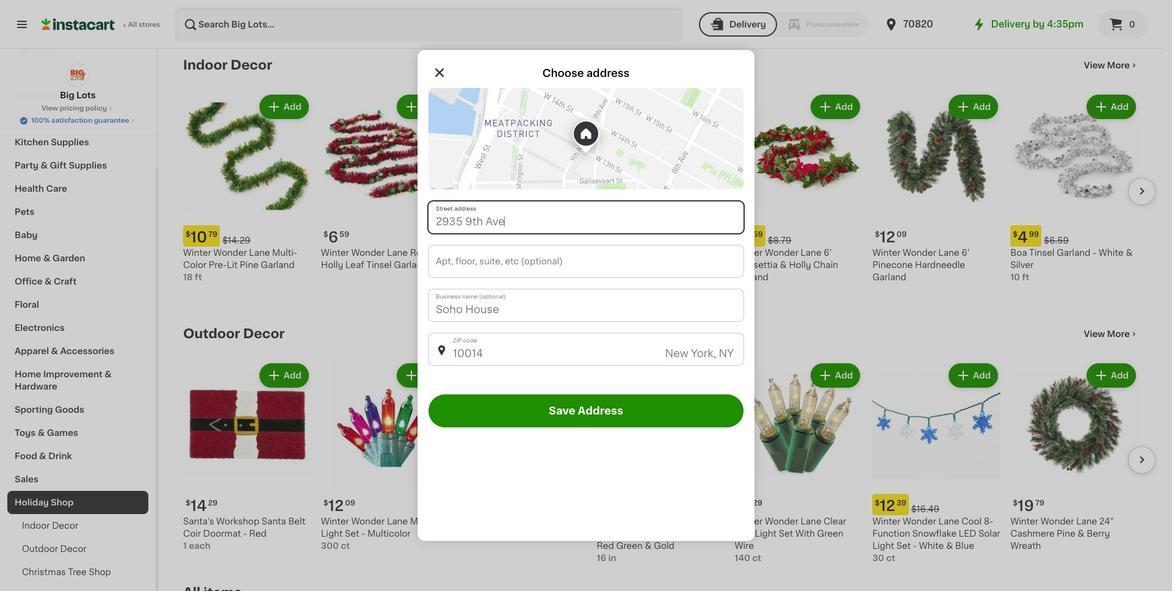 Task type: describe. For each thing, give the bounding box(es) containing it.
$16.49
[[912, 505, 940, 513]]

address
[[587, 68, 630, 78]]

100% satisfaction guarantee
[[31, 117, 129, 124]]

green inside "winter wonder lane clear mini light set with green wire 140 ct"
[[817, 529, 844, 538]]

$ inside $6.59 original price: $8.79 element
[[737, 231, 742, 238]]

pine inside winter wonder lane multi- color pre-lit pine garland 18 ft
[[240, 261, 259, 269]]

1 horizontal spatial indoor
[[183, 59, 228, 71]]

view for 12
[[1084, 330, 1105, 338]]

add button for winter wonder lane cool 8- function snowflake led solar light set - white & blue
[[950, 365, 997, 387]]

winter wonder lane 6' pinecone hardneedle garland
[[873, 248, 970, 281]]

99 for boa
[[1029, 231, 1039, 238]]

$ 12 09 for winter wonder lane 6' pinecone hardneedle garland
[[875, 230, 907, 244]]

product group containing add
[[735, 361, 863, 564]]

- inside santa's workshop santa belt coir doormat - red 1 each
[[243, 529, 247, 538]]

instacart logo image
[[42, 17, 115, 32]]

sales
[[15, 475, 38, 484]]

1 vertical spatial view
[[41, 105, 58, 112]]

add button for boa tinsel garland - white & silver
[[1088, 96, 1135, 118]]

multicolor
[[368, 529, 411, 538]]

1 59 from the left
[[340, 231, 349, 238]]

winter wonder lane ornament & tinsel wreath - red green & gold 16 in
[[597, 517, 716, 562]]

18 ft
[[459, 4, 478, 13]]

christmas tree shop link
[[7, 561, 148, 584]]

delivery by 4:35pm
[[991, 20, 1084, 29]]

white inside the winter wonder lane cool 8- function snowflake led solar light set - white & blue 30 ct
[[919, 542, 944, 550]]

home improvement & hardware
[[15, 370, 112, 391]]

pricing
[[60, 105, 84, 112]]

light inside winter wonder lane mini light set - multicolor 300 ct
[[321, 529, 343, 538]]

pets
[[15, 208, 34, 216]]

toys & games
[[15, 429, 78, 437]]

view pricing policy
[[41, 105, 107, 112]]

tinsel inside winter wonder lane ornament & tinsel wreath - red green & gold 16 in
[[652, 529, 677, 538]]

snowflake
[[913, 529, 957, 538]]

save
[[549, 406, 576, 416]]

personal
[[15, 115, 53, 123]]

winter for winter wonder lane clear mini light set with green wire 140 ct
[[735, 517, 763, 526]]

- inside winter wonder lane ornament & tinsel wreath - red green & gold 16 in
[[712, 529, 716, 538]]

winter for winter wonder lane cool 8- function snowflake led solar light set - white & blue 30 ct
[[873, 517, 901, 526]]

red inside the winter wonder lane red & holly leaf tinsel garland
[[410, 248, 427, 257]]

santa's
[[183, 517, 214, 526]]

pre-
[[209, 261, 227, 269]]

home improvement & hardware link
[[7, 363, 148, 398]]

$ 12 09 for winter wonder lane mini light set - multicolor
[[324, 499, 355, 513]]

stores
[[139, 21, 160, 28]]

$ 6 59 inside $6.59 original price: $8.79 element
[[737, 230, 763, 244]]

wonder for light
[[765, 517, 799, 526]]

lists link
[[7, 40, 148, 65]]

view more link for 6
[[1084, 59, 1139, 71]]

16
[[597, 554, 606, 562]]

hardneedle
[[915, 261, 966, 269]]

holiday
[[15, 498, 49, 507]]

winter wonder lane 6' poinsettia & holly chain garland
[[735, 248, 838, 281]]

guarantee
[[94, 117, 129, 124]]

lane for leaf
[[387, 248, 408, 257]]

1 vertical spatial outdoor decor
[[22, 545, 87, 553]]

winter for winter wonder lane 6' poinsettia & holly chain garland
[[735, 248, 763, 257]]

add for winter wonder lane cool 8- function snowflake led solar light set - white & blue
[[973, 371, 991, 380]]

big lots link
[[60, 64, 96, 101]]

39
[[897, 499, 907, 507]]

set inside "winter wonder lane clear mini light set with green wire 140 ct"
[[779, 529, 793, 538]]

& inside the winter wonder lane cool 8- function snowflake led solar light set - white & blue 30 ct
[[946, 542, 953, 550]]

12 for winter wonder lane 6' pinecone hardneedle garland
[[880, 230, 896, 244]]

2 59 from the left
[[753, 231, 763, 238]]

8-
[[984, 517, 994, 526]]

hardware
[[15, 382, 57, 391]]

home & garden link
[[7, 247, 148, 270]]

each
[[189, 542, 211, 550]]

berry
[[1087, 529, 1110, 538]]

29 inside $ 14 29
[[208, 499, 218, 507]]

0 vertical spatial indoor decor
[[183, 59, 272, 71]]

2 $4.99 original price: $6.59 element from the left
[[597, 225, 725, 247]]

baby
[[15, 231, 38, 239]]

140 for first the 140 ct button from left
[[183, 16, 199, 25]]

health care
[[15, 184, 67, 193]]

view for 6
[[1084, 61, 1105, 70]]

$14.29
[[222, 236, 251, 245]]

1 vertical spatial indoor decor
[[22, 521, 78, 530]]

140 inside "winter wonder lane clear mini light set with green wire 140 ct"
[[735, 554, 751, 562]]

70820 button
[[884, 7, 957, 42]]

big
[[60, 91, 74, 100]]

sporting goods link
[[7, 398, 148, 421]]

form element
[[429, 233, 744, 427]]

ornament
[[597, 529, 640, 538]]

set inside the winter wonder lane cool 8- function snowflake led solar light set - white & blue 30 ct
[[897, 542, 911, 550]]

clear
[[824, 517, 847, 526]]

party
[[15, 161, 39, 170]]

poinsettia
[[735, 261, 778, 269]]

1 $ 6 59 from the left
[[324, 230, 349, 244]]

wreath inside winter wonder lane ornament & tinsel wreath - red green & gold 16 in
[[679, 529, 710, 538]]

apparel & accessories link
[[7, 340, 148, 363]]

household
[[15, 92, 63, 100]]

pets link
[[7, 200, 148, 223]]

improvement
[[43, 370, 103, 379]]

white inside boa tinsel garland - white & silver 10 ft
[[1099, 248, 1124, 257]]

belt
[[288, 517, 306, 526]]

holly inside the winter wonder lane red & holly leaf tinsel garland
[[321, 261, 343, 269]]

300
[[321, 542, 339, 550]]

winter wonder lane 24" cashmere pine & berry wreath
[[1011, 517, 1114, 550]]

holiday shop
[[15, 498, 74, 507]]

10 inside $10.79 original price: $14.29 element
[[190, 230, 207, 244]]

1 vertical spatial supplies
[[69, 161, 107, 170]]

& inside home improvement & hardware
[[105, 370, 112, 379]]

with
[[796, 529, 815, 538]]

1   text field from the top
[[429, 202, 744, 233]]

winter for winter wonder lane ornament & tinsel wreath - red green & gold 16 in
[[597, 517, 625, 526]]

ft inside button
[[471, 4, 478, 13]]

add button for winter wonder lane multi- color pre-lit pine garland
[[261, 96, 308, 118]]

- inside winter wonder lane mini light set - multicolor 300 ct
[[362, 529, 365, 538]]

30
[[873, 554, 884, 562]]

by
[[1033, 20, 1045, 29]]

pine inside winter wonder lane 24" cashmere pine & berry wreath
[[1057, 529, 1076, 538]]

kitchen supplies
[[15, 138, 89, 147]]

3   text field from the top
[[429, 289, 744, 321]]

chain
[[814, 261, 838, 269]]

home & garden
[[15, 254, 85, 263]]

choose address dialog
[[418, 50, 755, 541]]

4:35pm
[[1047, 20, 1084, 29]]

kitchen
[[15, 138, 49, 147]]

red inside winter wonder lane ornament & tinsel wreath - red green & gold 16 in
[[597, 542, 614, 550]]

toys
[[15, 429, 36, 437]]

10 inside boa tinsel garland - white & silver 10 ft
[[1011, 273, 1020, 281]]

health
[[15, 184, 44, 193]]

wonder for &
[[765, 248, 799, 257]]

delivery for delivery
[[730, 20, 766, 29]]

0 vertical spatial outdoor
[[183, 327, 240, 340]]

6' for winter wonder lane 6' pinecone hardneedle garland
[[962, 248, 970, 257]]

09 for winter wonder lane 6' pinecone hardneedle garland
[[897, 231, 907, 238]]

lists
[[34, 48, 55, 57]]

lane for holly
[[801, 248, 822, 257]]

satisfaction
[[51, 117, 92, 124]]

save address button
[[429, 394, 744, 427]]

goods
[[55, 405, 84, 414]]

$ 19 79
[[1013, 499, 1045, 513]]

green inside winter wonder lane ornament & tinsel wreath - red green & gold 16 in
[[616, 542, 643, 550]]

care for health care
[[46, 184, 67, 193]]

12 left 39
[[880, 499, 896, 513]]

item carousel region for indoor decor
[[183, 87, 1156, 307]]

big lots logo image
[[66, 64, 89, 87]]

lane for lit
[[249, 248, 270, 257]]

add for winter wonder lane clear mini light set with green wire
[[835, 371, 853, 380]]

wonder for tinsel
[[627, 517, 661, 526]]

wonder for hardneedle
[[903, 248, 937, 257]]

led
[[959, 529, 977, 538]]

winter wonder lane clear mini light set with green wire 140 ct
[[735, 517, 847, 562]]

add button for winter wonder lane clear mini light set with green wire
[[812, 365, 859, 387]]

pinecone
[[873, 261, 913, 269]]

doormat
[[203, 529, 241, 538]]

light inside "winter wonder lane clear mini light set with green wire 140 ct"
[[755, 529, 777, 538]]

& inside winter wonder lane 24" cashmere pine & berry wreath
[[1078, 529, 1085, 538]]

more for 12
[[1107, 330, 1130, 338]]

$6.59 original price: $8.79 element
[[735, 225, 863, 247]]

indoor decor link for left outdoor decor link
[[7, 514, 148, 537]]

add for winter wonder lane 6' pinecone hardneedle garland
[[973, 103, 991, 111]]

office & craft
[[15, 277, 77, 286]]

solar
[[979, 529, 1001, 538]]

light inside the winter wonder lane cool 8- function snowflake led solar light set - white & blue 30 ct
[[873, 542, 895, 550]]

personal care link
[[7, 107, 148, 131]]

$ 4 99 for boa
[[1013, 230, 1039, 244]]

garland inside winter wonder lane multi- color pre-lit pine garland 18 ft
[[261, 261, 295, 269]]

garden
[[53, 254, 85, 263]]

product group containing 10
[[183, 92, 311, 283]]

1
[[183, 542, 187, 550]]

2 29 from the left
[[753, 499, 763, 507]]

ct inside the winter wonder lane cool 8- function snowflake led solar light set - white & blue 30 ct
[[887, 554, 896, 562]]

wreath inside winter wonder lane 24" cashmere pine & berry wreath
[[1011, 542, 1041, 550]]

mini inside winter wonder lane mini light set - multicolor 300 ct
[[410, 517, 428, 526]]

1 vertical spatial indoor
[[22, 521, 50, 530]]

office
[[15, 277, 42, 286]]

ft inside the tinsel garland - red 15 ft
[[470, 261, 478, 269]]



Task type: vqa. For each thing, say whether or not it's contained in the screenshot.
10 inside Boa Tinsel Garland - White & Silver 10 ft
yes



Task type: locate. For each thing, give the bounding box(es) containing it.
1 horizontal spatial outdoor
[[183, 327, 240, 340]]

winter for winter wonder lane red & holly leaf tinsel garland
[[321, 248, 349, 257]]

home inside home improvement & hardware
[[15, 370, 41, 379]]

1 vertical spatial pine
[[1057, 529, 1076, 538]]

0 horizontal spatial holly
[[321, 261, 343, 269]]

0 horizontal spatial indoor decor link
[[7, 514, 148, 537]]

1 horizontal spatial 10
[[1011, 273, 1020, 281]]

item carousel region
[[183, 87, 1156, 307], [183, 356, 1156, 576]]

2 horizontal spatial $ 4 99
[[1013, 230, 1039, 244]]

delivery by 4:35pm link
[[972, 17, 1084, 32]]

1 4 from the left
[[466, 230, 476, 244]]

lane inside "winter wonder lane clear mini light set with green wire 140 ct"
[[801, 517, 822, 526]]

care down the pricing
[[55, 115, 76, 123]]

79
[[208, 231, 218, 238], [1036, 499, 1045, 507]]

tinsel right leaf
[[367, 261, 392, 269]]

2 horizontal spatial light
[[873, 542, 895, 550]]

wonder down $16.49
[[903, 517, 937, 526]]

add for winter wonder lane 24" cashmere pine & berry wreath
[[1111, 371, 1129, 380]]

2 holly from the left
[[789, 261, 811, 269]]

product group containing 14
[[183, 361, 311, 552]]

tinsel up gold
[[652, 529, 677, 538]]

0 horizontal spatial green
[[616, 542, 643, 550]]

2 vertical spatial view
[[1084, 330, 1105, 338]]

0 vertical spatial view more
[[1084, 61, 1130, 70]]

$ inside $ 12 39
[[875, 499, 880, 507]]

0 vertical spatial mini
[[410, 517, 428, 526]]

winter inside the winter wonder lane cool 8- function snowflake led solar light set - white & blue 30 ct
[[873, 517, 901, 526]]

1 vertical spatial shop
[[89, 568, 111, 576]]

wonder up lit on the top left
[[213, 248, 247, 257]]

1 6' from the left
[[824, 248, 832, 257]]

new
[[665, 349, 689, 358]]

1 horizontal spatial 79
[[1036, 499, 1045, 507]]

1 vertical spatial green
[[616, 542, 643, 550]]

shop
[[51, 498, 74, 507], [89, 568, 111, 576]]

1 vertical spatial view more link
[[1084, 328, 1139, 340]]

baby link
[[7, 223, 148, 247]]

0 horizontal spatial 140 ct
[[183, 16, 210, 25]]

0 horizontal spatial 79
[[208, 231, 218, 238]]

garland
[[486, 248, 520, 257], [1057, 248, 1091, 257], [261, 261, 295, 269], [394, 261, 428, 269], [735, 273, 769, 281], [873, 273, 907, 281]]

holly left leaf
[[321, 261, 343, 269]]

delivery inside delivery button
[[730, 20, 766, 29]]

0 horizontal spatial $4.99 original price: $6.59 element
[[459, 225, 587, 247]]

gold
[[654, 542, 675, 550]]

shop right tree
[[89, 568, 111, 576]]

2 horizontal spatial 4
[[1018, 230, 1028, 244]]

household link
[[7, 84, 148, 107]]

$4.99 original price: $6.59 element for boa tinsel garland - white & silver
[[1011, 225, 1139, 247]]

12 up pinecone
[[880, 230, 896, 244]]

1 vertical spatial indoor decor link
[[7, 514, 148, 537]]

apparel
[[15, 347, 49, 355]]

2 $ 4 99 from the left
[[599, 230, 626, 244]]

winter for winter wonder lane multi- color pre-lit pine garland 18 ft
[[183, 248, 211, 257]]

140 ct for first the 140 ct button from left
[[183, 16, 210, 25]]

99 for tinsel
[[478, 231, 488, 238]]

home up hardware
[[15, 370, 41, 379]]

0 vertical spatial 79
[[208, 231, 218, 238]]

color
[[183, 261, 207, 269]]

wonder inside winter wonder lane mini light set - multicolor 300 ct
[[351, 517, 385, 526]]

2   text field from the top
[[429, 245, 744, 277]]

0 horizontal spatial 18
[[183, 273, 193, 281]]

product group
[[183, 92, 311, 283], [321, 92, 449, 271], [459, 92, 587, 271], [597, 92, 725, 271], [735, 92, 863, 283], [873, 92, 1001, 283], [1011, 92, 1139, 283], [183, 361, 311, 552], [321, 361, 449, 552], [459, 361, 587, 540], [597, 361, 725, 564], [735, 361, 863, 564], [873, 361, 1001, 564], [1011, 361, 1139, 552]]

all stores link
[[42, 7, 161, 42]]

ct
[[201, 16, 210, 25], [753, 16, 762, 25], [341, 542, 350, 550], [753, 554, 762, 562], [887, 554, 896, 562]]

garland inside winter wonder lane 6' poinsettia & holly chain garland
[[735, 273, 769, 281]]

0 vertical spatial view
[[1084, 61, 1105, 70]]

lane inside winter wonder lane mini light set - multicolor 300 ct
[[387, 517, 408, 526]]

winter for winter wonder lane mini light set - multicolor 300 ct
[[321, 517, 349, 526]]

wonder inside winter wonder lane 24" cashmere pine & berry wreath
[[1041, 517, 1074, 526]]

6' inside winter wonder lane 6' poinsettia & holly chain garland
[[824, 248, 832, 257]]

holly left "chain"
[[789, 261, 811, 269]]

wonder inside the winter wonder lane cool 8- function snowflake led solar light set - white & blue 30 ct
[[903, 517, 937, 526]]

personal care
[[15, 115, 76, 123]]

winter up cashmere on the right bottom of page
[[1011, 517, 1039, 526]]

0 vertical spatial care
[[55, 115, 76, 123]]

$ inside "$ 19 79"
[[1013, 499, 1018, 507]]

1 view more from the top
[[1084, 61, 1130, 70]]

drink
[[48, 452, 72, 460]]

add for winter wonder lane multi- color pre-lit pine garland
[[284, 103, 302, 111]]

1 99 from the left
[[478, 231, 488, 238]]

19
[[1018, 499, 1034, 513]]

light up the 30
[[873, 542, 895, 550]]

59
[[340, 231, 349, 238], [753, 231, 763, 238]]

0 vertical spatial supplies
[[51, 138, 89, 147]]

6 up "poinsettia"
[[742, 230, 752, 244]]

wonder inside winter wonder lane 6' poinsettia & holly chain garland
[[765, 248, 799, 257]]

wonder up ornament
[[627, 517, 661, 526]]

18 inside winter wonder lane multi- color pre-lit pine garland 18 ft
[[183, 273, 193, 281]]

set left multicolor
[[345, 529, 359, 538]]

delivery
[[991, 20, 1031, 29], [730, 20, 766, 29]]

0 horizontal spatial mini
[[410, 517, 428, 526]]

lane inside the winter wonder lane red & holly leaf tinsel garland
[[387, 248, 408, 257]]

ft
[[471, 4, 478, 13], [470, 261, 478, 269], [195, 273, 202, 281], [1022, 273, 1030, 281]]

4 for tinsel
[[466, 230, 476, 244]]

winter inside winter wonder lane multi- color pre-lit pine garland 18 ft
[[183, 248, 211, 257]]

winter for winter wonder lane 6' pinecone hardneedle garland
[[873, 248, 901, 257]]

add for boa tinsel garland - white & silver
[[1111, 103, 1129, 111]]

$ 12 09 up pinecone
[[875, 230, 907, 244]]

$ 14 29
[[186, 499, 218, 513]]

1 vertical spatial 09
[[345, 499, 355, 507]]

2 $ 6 59 from the left
[[737, 230, 763, 244]]

0 vertical spatial $ 12 09
[[875, 230, 907, 244]]

ft inside boa tinsel garland - white & silver 10 ft
[[1022, 273, 1030, 281]]

-
[[522, 248, 526, 257], [1093, 248, 1097, 257], [243, 529, 247, 538], [362, 529, 365, 538], [712, 529, 716, 538], [913, 542, 917, 550]]

0 horizontal spatial 4
[[466, 230, 476, 244]]

wonder up leaf
[[351, 248, 385, 257]]

0 horizontal spatial $ 4 99
[[461, 230, 488, 244]]

winter
[[183, 248, 211, 257], [321, 248, 349, 257], [735, 248, 763, 257], [873, 248, 901, 257], [321, 517, 349, 526], [597, 517, 625, 526], [735, 517, 763, 526], [873, 517, 901, 526], [1011, 517, 1039, 526]]

0 horizontal spatial outdoor
[[22, 545, 58, 553]]

product group containing 19
[[1011, 361, 1139, 552]]

0 horizontal spatial set
[[345, 529, 359, 538]]

140 ct for first the 140 ct button from the right
[[735, 16, 762, 25]]

1 home from the top
[[15, 254, 41, 263]]

cool
[[962, 517, 982, 526]]

lane for -
[[387, 517, 408, 526]]

1 horizontal spatial 99
[[616, 231, 626, 238]]

winter inside winter wonder lane mini light set - multicolor 300 ct
[[321, 517, 349, 526]]

lots
[[76, 91, 96, 100]]

29 up the wire
[[753, 499, 763, 507]]

0 vertical spatial more
[[1107, 61, 1130, 70]]

12 up 300
[[328, 499, 344, 513]]

1 6 from the left
[[328, 230, 338, 244]]

1 horizontal spatial 6'
[[962, 248, 970, 257]]

supplies down kitchen supplies link
[[69, 161, 107, 170]]

floral
[[15, 300, 39, 309]]

0 vertical spatial view more link
[[1084, 59, 1139, 71]]

lane inside winter wonder lane 6' pinecone hardneedle garland
[[939, 248, 960, 257]]

10 down silver
[[1011, 273, 1020, 281]]

view more for 6
[[1084, 61, 1130, 70]]

lane for set
[[801, 517, 822, 526]]

1 horizontal spatial 140 ct
[[735, 16, 762, 25]]

food & drink
[[15, 452, 72, 460]]

lane inside winter wonder lane 24" cashmere pine & berry wreath
[[1077, 517, 1098, 526]]

add button for santa's workshop santa belt coir doormat - red
[[261, 365, 308, 387]]

wonder inside winter wonder lane 6' pinecone hardneedle garland
[[903, 248, 937, 257]]

0 vertical spatial 09
[[897, 231, 907, 238]]

tinsel down the $6.59
[[1030, 248, 1055, 257]]

$ 6 59 up "poinsettia"
[[737, 230, 763, 244]]

pine right lit on the top left
[[240, 261, 259, 269]]

79 for 10
[[208, 231, 218, 238]]

winter up leaf
[[321, 248, 349, 257]]

$ 6 59
[[324, 230, 349, 244], [737, 230, 763, 244]]

1 horizontal spatial 18
[[459, 4, 469, 13]]

1 horizontal spatial 140 ct button
[[735, 0, 863, 27]]

add for santa's workshop santa belt coir doormat - red
[[284, 371, 302, 380]]

1 $ 4 99 from the left
[[461, 230, 488, 244]]

silver
[[1011, 261, 1034, 269]]

tinsel inside the winter wonder lane red & holly leaf tinsel garland
[[367, 261, 392, 269]]

care down gift
[[46, 184, 67, 193]]

$ inside $ 14 29
[[186, 499, 190, 507]]

indoor decor
[[183, 59, 272, 71], [22, 521, 78, 530]]

$ 4 99 for tinsel
[[461, 230, 488, 244]]

home for home improvement & hardware
[[15, 370, 41, 379]]

indoor
[[183, 59, 228, 71], [22, 521, 50, 530]]

0 horizontal spatial 10
[[190, 230, 207, 244]]

2 140 ct button from the left
[[735, 0, 863, 27]]

add for winter wonder lane red & holly leaf tinsel garland
[[422, 103, 439, 111]]

more for 6
[[1107, 61, 1130, 70]]

electronics link
[[7, 316, 148, 340]]

choose
[[543, 68, 584, 78]]

winter inside winter wonder lane ornament & tinsel wreath - red green & gold 16 in
[[597, 517, 625, 526]]

supplies down satisfaction on the left top
[[51, 138, 89, 147]]

red inside santa's workshop santa belt coir doormat - red 1 each
[[249, 529, 267, 538]]

0 horizontal spatial shop
[[51, 498, 74, 507]]

6' for winter wonder lane 6' poinsettia & holly chain garland
[[824, 248, 832, 257]]

winter for winter wonder lane 24" cashmere pine & berry wreath
[[1011, 517, 1039, 526]]

wonder up hardneedle
[[903, 248, 937, 257]]

29 right 14
[[208, 499, 218, 507]]

delivery button
[[699, 12, 777, 37]]

wonder for holly
[[351, 248, 385, 257]]

tinsel inside the tinsel garland - red 15 ft
[[459, 248, 484, 257]]

1 vertical spatial 18
[[183, 273, 193, 281]]

0 vertical spatial 10
[[190, 230, 207, 244]]

$ 12 09 up 300
[[324, 499, 355, 513]]

mini up multicolor
[[410, 517, 428, 526]]

3 99 from the left
[[1029, 231, 1039, 238]]

2 99 from the left
[[616, 231, 626, 238]]

2 item carousel region from the top
[[183, 356, 1156, 576]]

1 view more link from the top
[[1084, 59, 1139, 71]]

add button for winter wonder lane 6' poinsettia & holly chain garland
[[812, 96, 859, 118]]

- inside boa tinsel garland - white & silver 10 ft
[[1093, 248, 1097, 257]]

79 inside "$ 19 79"
[[1036, 499, 1045, 507]]

choose address
[[543, 68, 630, 78]]

79 left $14.29
[[208, 231, 218, 238]]

1 horizontal spatial 6
[[742, 230, 752, 244]]

100%
[[31, 117, 50, 124]]

1 vertical spatial care
[[46, 184, 67, 193]]

140
[[183, 16, 199, 25], [735, 16, 751, 25], [735, 554, 751, 562]]

winter up function
[[873, 517, 901, 526]]

2 view more from the top
[[1084, 330, 1130, 338]]

&
[[41, 161, 48, 170], [430, 248, 437, 257], [1126, 248, 1133, 257], [43, 254, 50, 263], [780, 261, 787, 269], [45, 277, 52, 286], [51, 347, 58, 355], [105, 370, 112, 379], [38, 429, 45, 437], [39, 452, 46, 460], [643, 529, 649, 538], [1078, 529, 1085, 538], [645, 542, 652, 550], [946, 542, 953, 550]]

1 horizontal spatial green
[[817, 529, 844, 538]]

winter up the wire
[[735, 517, 763, 526]]

12 for winter wonder lane mini light set - multicolor
[[328, 499, 344, 513]]

add button for tinsel garland - red
[[536, 96, 584, 118]]

0 vertical spatial 18
[[459, 4, 469, 13]]

1 140 ct button from the left
[[183, 0, 311, 27]]

3 $ 4 99 from the left
[[1013, 230, 1039, 244]]

sporting goods
[[15, 405, 84, 414]]

6' inside winter wonder lane 6' pinecone hardneedle garland
[[962, 248, 970, 257]]

3 $4.99 original price: $6.59 element from the left
[[1011, 225, 1139, 247]]

1 horizontal spatial wreath
[[1011, 542, 1041, 550]]

6' up hardneedle
[[962, 248, 970, 257]]

santa's workshop santa belt coir doormat - red 1 each
[[183, 517, 306, 550]]

lane for garland
[[939, 248, 960, 257]]

winter inside "winter wonder lane clear mini light set with green wire 140 ct"
[[735, 517, 763, 526]]

winter inside winter wonder lane 6' poinsettia & holly chain garland
[[735, 248, 763, 257]]

lane inside winter wonder lane ornament & tinsel wreath - red green & gold 16 in
[[663, 517, 684, 526]]

0 horizontal spatial outdoor decor link
[[7, 537, 148, 561]]

games
[[47, 429, 78, 437]]

mini
[[410, 517, 428, 526], [735, 529, 753, 538]]

09 for winter wonder lane mini light set - multicolor
[[345, 499, 355, 507]]

delivery inside delivery by 4:35pm link
[[991, 20, 1031, 29]]

lane for snowflake
[[939, 517, 960, 526]]

pine
[[240, 261, 259, 269], [1057, 529, 1076, 538]]

1 horizontal spatial $ 6 59
[[737, 230, 763, 244]]

service type group
[[699, 12, 869, 37]]

- inside the tinsel garland - red 15 ft
[[522, 248, 526, 257]]

2 more from the top
[[1107, 330, 1130, 338]]

1 horizontal spatial 29
[[753, 499, 763, 507]]

garland inside boa tinsel garland - white & silver 10 ft
[[1057, 248, 1091, 257]]

shop down sales link
[[51, 498, 74, 507]]

lane inside winter wonder lane 6' poinsettia & holly chain garland
[[801, 248, 822, 257]]

$ inside $ 10 79
[[186, 231, 190, 238]]

holly inside winter wonder lane 6' poinsettia & holly chain garland
[[789, 261, 811, 269]]

1 horizontal spatial shop
[[89, 568, 111, 576]]

1 vertical spatial 10
[[1011, 273, 1020, 281]]

food
[[15, 452, 37, 460]]

18 inside button
[[459, 4, 469, 13]]

pine left berry
[[1057, 529, 1076, 538]]

1 horizontal spatial outdoor decor
[[183, 327, 285, 340]]

140 for first the 140 ct button from the right
[[735, 16, 751, 25]]

0 vertical spatial pine
[[240, 261, 259, 269]]

wonder for function
[[903, 517, 937, 526]]

add for tinsel garland - red
[[560, 103, 577, 111]]

set down function
[[897, 542, 911, 550]]

1 vertical spatial white
[[919, 542, 944, 550]]

garland inside the tinsel garland - red 15 ft
[[486, 248, 520, 257]]

view pricing policy link
[[41, 104, 114, 114]]

2 home from the top
[[15, 370, 41, 379]]

0 button
[[1099, 10, 1149, 39]]

& inside winter wonder lane 6' poinsettia & holly chain garland
[[780, 261, 787, 269]]

0 vertical spatial green
[[817, 529, 844, 538]]

6' up "chain"
[[824, 248, 832, 257]]

1 horizontal spatial pine
[[1057, 529, 1076, 538]]

$ 4 99
[[461, 230, 488, 244], [599, 230, 626, 244], [1013, 230, 1039, 244]]

1 vertical spatial 79
[[1036, 499, 1045, 507]]

lane
[[249, 248, 270, 257], [387, 248, 408, 257], [801, 248, 822, 257], [939, 248, 960, 257], [387, 517, 408, 526], [663, 517, 684, 526], [801, 517, 822, 526], [939, 517, 960, 526], [1077, 517, 1098, 526]]

view more link
[[1084, 59, 1139, 71], [1084, 328, 1139, 340]]

ct inside winter wonder lane mini light set - multicolor 300 ct
[[341, 542, 350, 550]]

0 vertical spatial indoor decor link
[[183, 58, 272, 73]]

$ 6 59 up leaf
[[324, 230, 349, 244]]

- inside the winter wonder lane cool 8- function snowflake led solar light set - white & blue 30 ct
[[913, 542, 917, 550]]

1 vertical spatial outdoor
[[22, 545, 58, 553]]

winter inside winter wonder lane 24" cashmere pine & berry wreath
[[1011, 517, 1039, 526]]

mini up the wire
[[735, 529, 753, 538]]

all
[[128, 21, 137, 28]]

$
[[186, 231, 190, 238], [324, 231, 328, 238], [461, 231, 466, 238], [599, 231, 604, 238], [737, 231, 742, 238], [875, 231, 880, 238], [1013, 231, 1018, 238], [186, 499, 190, 507], [324, 499, 328, 507], [875, 499, 880, 507], [1013, 499, 1018, 507]]

lane inside winter wonder lane multi- color pre-lit pine garland 18 ft
[[249, 248, 270, 257]]

0 horizontal spatial $ 6 59
[[324, 230, 349, 244]]

09 up winter wonder lane mini light set - multicolor 300 ct
[[345, 499, 355, 507]]

6 up the winter wonder lane red & holly leaf tinsel garland
[[328, 230, 338, 244]]

new york, ny
[[665, 349, 734, 358]]

0 horizontal spatial 29
[[208, 499, 218, 507]]

indoor decor link for 6's view more link
[[183, 58, 272, 73]]

2 6 from the left
[[742, 230, 752, 244]]

policy
[[86, 105, 107, 112]]

0 horizontal spatial 140 ct button
[[183, 0, 311, 27]]

tinsel inside boa tinsel garland - white & silver 10 ft
[[1030, 248, 1055, 257]]

lane for &
[[1077, 517, 1098, 526]]

wonder up multicolor
[[351, 517, 385, 526]]

view more link for 12
[[1084, 328, 1139, 340]]

coir
[[183, 529, 201, 538]]

59 up leaf
[[340, 231, 349, 238]]

delivery for delivery by 4:35pm
[[991, 20, 1031, 29]]

0 horizontal spatial $ 12 09
[[324, 499, 355, 513]]

wonder up cashmere on the right bottom of page
[[1041, 517, 1074, 526]]

outdoor decor link
[[183, 327, 285, 341], [7, 537, 148, 561]]

0 vertical spatial white
[[1099, 248, 1124, 257]]

0 horizontal spatial delivery
[[730, 20, 766, 29]]

2 horizontal spatial set
[[897, 542, 911, 550]]

12
[[880, 230, 896, 244], [328, 499, 344, 513], [880, 499, 896, 513]]

$4.99 original price: $6.59 element for tinsel garland - red
[[459, 225, 587, 247]]

1 horizontal spatial $ 12 09
[[875, 230, 907, 244]]

item carousel region containing 10
[[183, 87, 1156, 307]]

2 6' from the left
[[962, 248, 970, 257]]

79 right 19
[[1036, 499, 1045, 507]]

15
[[459, 261, 468, 269]]

$12.39 original price: $16.49 element
[[873, 494, 1001, 515]]

wonder inside the winter wonder lane red & holly leaf tinsel garland
[[351, 248, 385, 257]]

2 view more link from the top
[[1084, 328, 1139, 340]]

set left the with
[[779, 529, 793, 538]]

1 horizontal spatial white
[[1099, 248, 1124, 257]]

winter up color
[[183, 248, 211, 257]]

light up 300
[[321, 529, 343, 538]]

0 horizontal spatial wreath
[[679, 529, 710, 538]]

wire
[[735, 542, 754, 550]]

winter up 300
[[321, 517, 349, 526]]

wonder for pre-
[[213, 248, 247, 257]]

wonder up the with
[[765, 517, 799, 526]]

add for winter wonder lane 6' poinsettia & holly chain garland
[[835, 103, 853, 111]]

$10.79 original price: $14.29 element
[[183, 225, 311, 247]]

$8.79
[[768, 236, 792, 245]]

2 4 from the left
[[604, 230, 614, 244]]

toys & games link
[[7, 421, 148, 445]]

holiday shop link
[[7, 491, 148, 514]]

care for personal care
[[55, 115, 76, 123]]

product group containing winter wonder lane ornament & tinsel wreath - red green & gold
[[597, 361, 725, 564]]

0 horizontal spatial light
[[321, 529, 343, 538]]

view more for 12
[[1084, 330, 1130, 338]]

home up office
[[15, 254, 41, 263]]

4 for boa
[[1018, 230, 1028, 244]]

light left the with
[[755, 529, 777, 538]]

0 vertical spatial wreath
[[679, 529, 710, 538]]

1 29 from the left
[[208, 499, 218, 507]]

& inside boa tinsel garland - white & silver 10 ft
[[1126, 248, 1133, 257]]

140 ct
[[183, 16, 210, 25], [735, 16, 762, 25]]

1 vertical spatial $ 12 09
[[324, 499, 355, 513]]

ct inside "winter wonder lane clear mini light set with green wire 140 ct"
[[753, 554, 762, 562]]

None search field
[[175, 7, 683, 42]]

0 vertical spatial outdoor decor
[[183, 327, 285, 340]]

0 vertical spatial home
[[15, 254, 41, 263]]

4   text field from the top
[[429, 333, 744, 365]]

0 vertical spatial item carousel region
[[183, 87, 1156, 307]]

map region
[[429, 88, 744, 189]]

1 vertical spatial view more
[[1084, 330, 1130, 338]]

home for home & garden
[[15, 254, 41, 263]]

tinsel up 15
[[459, 248, 484, 257]]

0 horizontal spatial 59
[[340, 231, 349, 238]]

2 horizontal spatial 99
[[1029, 231, 1039, 238]]

apparel & accessories
[[15, 347, 115, 355]]

boa tinsel garland - white & silver 10 ft
[[1011, 248, 1133, 281]]

79 inside $ 10 79
[[208, 231, 218, 238]]

wonder for set
[[351, 517, 385, 526]]

0 vertical spatial indoor
[[183, 59, 228, 71]]

wonder inside winter wonder lane multi- color pre-lit pine garland 18 ft
[[213, 248, 247, 257]]

winter up pinecone
[[873, 248, 901, 257]]

winter up "poinsettia"
[[735, 248, 763, 257]]

0 vertical spatial outdoor decor link
[[183, 327, 285, 341]]

lane inside the winter wonder lane cool 8- function snowflake led solar light set - white & blue 30 ct
[[939, 517, 960, 526]]

lane for wreath
[[663, 517, 684, 526]]

$4.99 original price: $6.59 element
[[459, 225, 587, 247], [597, 225, 725, 247], [1011, 225, 1139, 247]]

holly
[[321, 261, 343, 269], [789, 261, 811, 269]]

garland inside the winter wonder lane red & holly leaf tinsel garland
[[394, 261, 428, 269]]

59 left $8.79
[[753, 231, 763, 238]]

item carousel region containing 14
[[183, 356, 1156, 576]]

add button for winter wonder lane red & holly leaf tinsel garland
[[398, 96, 446, 118]]

09 up pinecone
[[897, 231, 907, 238]]

indoor decor link
[[183, 58, 272, 73], [7, 514, 148, 537]]

set inside winter wonder lane mini light set - multicolor 300 ct
[[345, 529, 359, 538]]

& inside the winter wonder lane red & holly leaf tinsel garland
[[430, 248, 437, 257]]

3 4 from the left
[[1018, 230, 1028, 244]]

0 horizontal spatial 99
[[478, 231, 488, 238]]

winter inside winter wonder lane 6' pinecone hardneedle garland
[[873, 248, 901, 257]]

wonder down $8.79
[[765, 248, 799, 257]]

red inside the tinsel garland - red 15 ft
[[528, 248, 546, 257]]

add button for winter wonder lane 6' pinecone hardneedle garland
[[950, 96, 997, 118]]

1 140 ct from the left
[[183, 16, 210, 25]]

1 horizontal spatial indoor decor link
[[183, 58, 272, 73]]

1 $4.99 original price: $6.59 element from the left
[[459, 225, 587, 247]]

1 horizontal spatial outdoor decor link
[[183, 327, 285, 341]]

winter up ornament
[[597, 517, 625, 526]]

party & gift supplies link
[[7, 154, 148, 177]]

0 horizontal spatial white
[[919, 542, 944, 550]]

2 horizontal spatial $4.99 original price: $6.59 element
[[1011, 225, 1139, 247]]

1 item carousel region from the top
[[183, 87, 1156, 307]]

2 140 ct from the left
[[735, 16, 762, 25]]

mini inside "winter wonder lane clear mini light set with green wire 140 ct"
[[735, 529, 753, 538]]

ft inside winter wonder lane multi- color pre-lit pine garland 18 ft
[[195, 273, 202, 281]]

green down clear
[[817, 529, 844, 538]]

1 horizontal spatial 4
[[604, 230, 614, 244]]

multi-
[[272, 248, 297, 257]]

1 holly from the left
[[321, 261, 343, 269]]

tinsel garland - red 15 ft
[[459, 248, 546, 269]]

light
[[321, 529, 343, 538], [755, 529, 777, 538], [873, 542, 895, 550]]

1 more from the top
[[1107, 61, 1130, 70]]

1 vertical spatial wreath
[[1011, 542, 1041, 550]]

24"
[[1100, 517, 1114, 526]]

10 up color
[[190, 230, 207, 244]]

1 vertical spatial more
[[1107, 330, 1130, 338]]

wonder inside "winter wonder lane clear mini light set with green wire 140 ct"
[[765, 517, 799, 526]]

winter wonder lane mini light set - multicolor 300 ct
[[321, 517, 428, 550]]

function
[[873, 529, 910, 538]]

70820
[[903, 20, 934, 29]]

winter inside the winter wonder lane red & holly leaf tinsel garland
[[321, 248, 349, 257]]

green down ornament
[[616, 542, 643, 550]]

0 horizontal spatial indoor decor
[[22, 521, 78, 530]]

in
[[608, 554, 616, 562]]

1 horizontal spatial light
[[755, 529, 777, 538]]

79 for 19
[[1036, 499, 1045, 507]]

1 vertical spatial item carousel region
[[183, 356, 1156, 576]]

item carousel region for outdoor decor
[[183, 356, 1156, 576]]

1 horizontal spatial mini
[[735, 529, 753, 538]]

  text field
[[429, 202, 744, 233], [429, 245, 744, 277], [429, 289, 744, 321], [429, 333, 744, 365]]

garland inside winter wonder lane 6' pinecone hardneedle garland
[[873, 273, 907, 281]]

lit
[[227, 261, 238, 269]]

tinsel
[[459, 248, 484, 257], [1030, 248, 1055, 257], [367, 261, 392, 269], [652, 529, 677, 538]]

wonder for pine
[[1041, 517, 1074, 526]]

add button for winter wonder lane 24" cashmere pine & berry wreath
[[1088, 365, 1135, 387]]

1 horizontal spatial $4.99 original price: $6.59 element
[[597, 225, 725, 247]]

wonder inside winter wonder lane ornament & tinsel wreath - red green & gold 16 in
[[627, 517, 661, 526]]

0 horizontal spatial 6'
[[824, 248, 832, 257]]



